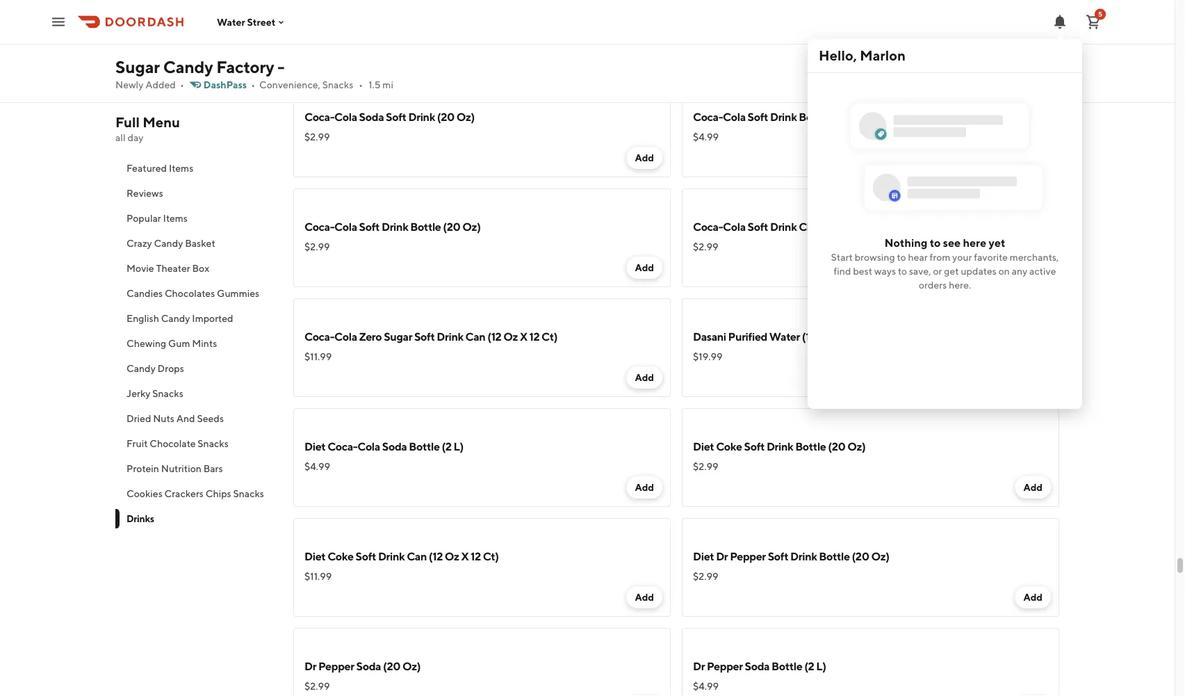 Task type: vqa. For each thing, say whether or not it's contained in the screenshot.
SEE
yes



Task type: describe. For each thing, give the bounding box(es) containing it.
0 vertical spatial water
[[217, 16, 245, 28]]

jerky snacks
[[127, 388, 183, 399]]

water street
[[217, 16, 276, 28]]

factory
[[217, 57, 274, 77]]

add for coca-cola soft drink bottle (20 oz)
[[635, 262, 655, 273]]

chips
[[206, 488, 231, 499]]

1 horizontal spatial ct)
[[542, 330, 558, 343]]

cookies crackers chips snacks
[[127, 488, 264, 499]]

from
[[930, 251, 951, 263]]

dashpass
[[204, 79, 247, 90]]

$11.99 for coca-
[[305, 351, 332, 362]]

5 button
[[1080, 8, 1108, 36]]

add for coca-cola soda soft drink (20 oz)
[[635, 152, 655, 163]]

water street button
[[217, 16, 287, 28]]

featured items button
[[115, 156, 277, 181]]

dried nuts and seeds
[[127, 413, 224, 424]]

best
[[854, 265, 873, 277]]

open menu image
[[50, 14, 67, 30]]

coke for diet coke soft drink can (12 oz x 12 ct)
[[328, 550, 354, 563]]

diet coke soft drink can (12 oz x 12 ct)
[[305, 550, 499, 563]]

zero
[[359, 330, 382, 343]]

convenience,
[[259, 79, 321, 90]]

find
[[834, 265, 852, 277]]

soda for dr pepper soda (20 oz)
[[356, 660, 381, 673]]

start
[[832, 251, 853, 263]]

candies chocolates gummies button
[[115, 281, 277, 306]]

1 horizontal spatial can
[[466, 330, 486, 343]]

convenience, snacks • 1.5 mi
[[259, 79, 394, 90]]

(2 for coca-cola soft drink bottle (2 l)
[[832, 110, 842, 123]]

basket
[[185, 238, 215, 249]]

candies chocolates gummies
[[127, 288, 260, 299]]

diet coca-cola soda bottle (2 l)
[[305, 440, 464, 453]]

dashpass •
[[204, 79, 255, 90]]

dr pepper soda (20 oz)
[[305, 660, 421, 673]]

0 horizontal spatial oz
[[445, 550, 460, 563]]

box
[[192, 263, 209, 274]]

newly
[[115, 79, 144, 90]]

newly added •
[[115, 79, 184, 90]]

coca-cola zero sugar soft drink can (12 oz x 12 ct)
[[305, 330, 558, 343]]

drops
[[158, 363, 184, 374]]

1 vertical spatial 12
[[471, 550, 481, 563]]

2 vertical spatial l)
[[817, 660, 827, 673]]

-
[[278, 57, 285, 77]]

crazy candy basket
[[127, 238, 215, 249]]

add for diet coca-cola soda bottle (2 l)
[[635, 482, 655, 493]]

dried
[[127, 413, 151, 424]]

add button for diet dr pepper soft drink bottle (20 oz)
[[1016, 586, 1052, 609]]

coca- for coca-cola soft drink bottle (20 oz)
[[305, 220, 335, 233]]

browsing
[[855, 251, 896, 263]]

0 horizontal spatial ct)
[[483, 550, 499, 563]]

diet dr pepper soft drink bottle (20 oz)
[[693, 550, 890, 563]]

hear
[[909, 251, 928, 263]]

movie theater box
[[127, 263, 209, 274]]

menu
[[143, 114, 180, 130]]

cola for coca-cola zero sugar soft drink can (12 oz x 12 ct)
[[335, 330, 357, 343]]

snacks left 1.5
[[323, 79, 354, 90]]

english
[[127, 313, 159, 324]]

diet for diet coca-cola soda bottle (2 l)
[[305, 440, 326, 453]]

diet coke soft drink bottle (20 oz)
[[693, 440, 866, 453]]

and
[[176, 413, 195, 424]]

(16.9
[[803, 330, 826, 343]]

updates
[[961, 265, 997, 277]]

candy inside button
[[127, 363, 156, 374]]

nuts
[[153, 413, 175, 424]]

here.
[[949, 279, 972, 291]]

day
[[128, 132, 144, 143]]

dasani purified water (16.9 oz x 24 ct)
[[693, 330, 884, 343]]

english candy imported
[[127, 313, 233, 324]]

dr pepper soda bottle (2 l)
[[693, 660, 827, 673]]

add button for coca-cola soda soft drink (20 oz)
[[627, 147, 663, 169]]

coca-cola soda soft drink (20 oz)
[[305, 110, 475, 123]]

chewing
[[127, 338, 166, 349]]

diet for diet coke soft drink can (12 oz x 12 ct)
[[305, 550, 326, 563]]

merchants,
[[1010, 251, 1060, 263]]

24
[[854, 330, 866, 343]]

purified
[[729, 330, 768, 343]]

active
[[1030, 265, 1057, 277]]

0 horizontal spatial can
[[407, 550, 427, 563]]

$4.99 for dr
[[693, 681, 719, 692]]

coca- for coca-cola soft drink bottle (2 l)
[[693, 110, 723, 123]]

any
[[1012, 265, 1028, 277]]

chocolate
[[150, 438, 196, 449]]

imported
[[192, 313, 233, 324]]

orders
[[919, 279, 948, 291]]

candy for sugar
[[163, 57, 213, 77]]

0 horizontal spatial x
[[461, 550, 469, 563]]

coca-cola soft drink bottle (2 l)
[[693, 110, 854, 123]]

dr for dr pepper soda bottle (2 l)
[[693, 660, 705, 673]]

gum
[[168, 338, 190, 349]]

snacks up bars
[[198, 438, 229, 449]]

reviews button
[[115, 181, 277, 206]]

2 horizontal spatial x
[[844, 330, 852, 343]]

fruit
[[127, 438, 148, 449]]

1 horizontal spatial oz
[[504, 330, 518, 343]]

fruit chocolate snacks button
[[115, 431, 277, 456]]

favorite
[[975, 251, 1009, 263]]

theater
[[156, 263, 190, 274]]

protein nutrition bars button
[[115, 456, 277, 481]]

movie theater box button
[[115, 256, 277, 281]]

your
[[953, 251, 973, 263]]

cola for coca-cola soft drink bottle (2 l)
[[723, 110, 746, 123]]

2 • from the left
[[251, 79, 255, 90]]

drinks
[[127, 513, 154, 524]]

jerky
[[127, 388, 151, 399]]

2 horizontal spatial dr
[[717, 550, 728, 563]]

items for popular items
[[163, 212, 188, 224]]

full
[[115, 114, 140, 130]]

add button for diet coca-cola soda bottle (2 l)
[[627, 476, 663, 499]]

add button for diet coke soft drink bottle (20 oz)
[[1016, 476, 1052, 499]]

cookies
[[127, 488, 163, 499]]

pepper for dr pepper soda (20 oz)
[[319, 660, 355, 673]]

1 vertical spatial water
[[770, 330, 801, 343]]

dr for dr pepper soda (20 oz)
[[305, 660, 317, 673]]

candies
[[127, 288, 163, 299]]

pepper for dr pepper soda bottle (2 l)
[[707, 660, 743, 673]]

all
[[115, 132, 126, 143]]

protein nutrition bars
[[127, 463, 223, 474]]

marlon
[[860, 47, 906, 64]]



Task type: locate. For each thing, give the bounding box(es) containing it.
0 horizontal spatial sugar
[[115, 57, 160, 77]]

1 horizontal spatial (12
[[488, 330, 502, 343]]

hello, marlon
[[819, 47, 906, 64]]

items for featured items
[[169, 162, 194, 174]]

0 horizontal spatial (2
[[442, 440, 452, 453]]

popular items button
[[115, 206, 277, 231]]

water left street
[[217, 16, 245, 28]]

items inside button
[[163, 212, 188, 224]]

coke for diet coke soft drink bottle (20 oz)
[[717, 440, 743, 453]]

dried nuts and seeds button
[[115, 406, 277, 431]]

bars
[[204, 463, 223, 474]]

added
[[146, 79, 176, 90]]

water
[[217, 16, 245, 28], [770, 330, 801, 343]]

drink
[[409, 110, 435, 123], [771, 110, 797, 123], [382, 220, 409, 233], [771, 220, 797, 233], [437, 330, 464, 343], [767, 440, 794, 453], [378, 550, 405, 563], [791, 550, 818, 563]]

ct)
[[542, 330, 558, 343], [868, 330, 884, 343], [483, 550, 499, 563]]

cola for coca-cola soft drink bottle (20 oz)
[[335, 220, 357, 233]]

1 horizontal spatial 12
[[530, 330, 540, 343]]

diet for diet dr pepper soft drink bottle (20 oz)
[[693, 550, 715, 563]]

12
[[530, 330, 540, 343], [471, 550, 481, 563]]

add for diet coke soft drink bottle (20 oz)
[[1024, 482, 1043, 493]]

notification bell image
[[1052, 14, 1069, 30]]

items
[[169, 162, 194, 174], [163, 212, 188, 224]]

• down factory
[[251, 79, 255, 90]]

add button for coca-cola zero sugar soft drink can (12 oz x 12 ct)
[[627, 367, 663, 389]]

cola for coca-cola soft drink cherry bottle (20 oz)
[[723, 220, 746, 233]]

street
[[247, 16, 276, 28]]

add for coca-cola zero sugar soft drink can (12 oz x 12 ct)
[[635, 372, 655, 383]]

1 vertical spatial items
[[163, 212, 188, 224]]

chewing gum mints
[[127, 338, 217, 349]]

$2.99
[[305, 131, 330, 143], [305, 241, 330, 252], [693, 241, 719, 252], [693, 461, 719, 472], [693, 571, 719, 582], [305, 681, 330, 692]]

or
[[934, 265, 943, 277]]

0 vertical spatial 12
[[530, 330, 540, 343]]

sugar candy factory -
[[115, 57, 285, 77]]

1 vertical spatial (2
[[442, 440, 452, 453]]

snacks down the drops
[[152, 388, 183, 399]]

0 horizontal spatial •
[[180, 79, 184, 90]]

cola for coca-cola soda soft drink (20 oz)
[[335, 110, 357, 123]]

0 vertical spatial can
[[466, 330, 486, 343]]

2 $11.99 from the top
[[305, 571, 332, 582]]

candy up jerky
[[127, 363, 156, 374]]

cookies crackers chips snacks button
[[115, 481, 277, 506]]

1 horizontal spatial x
[[520, 330, 528, 343]]

2 vertical spatial (2
[[805, 660, 815, 673]]

full menu all day
[[115, 114, 180, 143]]

0 vertical spatial l)
[[844, 110, 854, 123]]

1 vertical spatial to
[[898, 251, 907, 263]]

$2.99 for diet coke soft drink bottle (20 oz)
[[693, 461, 719, 472]]

coca- for coca-cola zero sugar soft drink can (12 oz x 12 ct)
[[305, 330, 335, 343]]

candy up gum
[[161, 313, 190, 324]]

3 • from the left
[[359, 79, 363, 90]]

save,
[[910, 265, 932, 277]]

1 vertical spatial l)
[[454, 440, 464, 453]]

coca-cola soft drink cherry bottle (20 oz)
[[693, 220, 905, 233]]

1 $11.99 from the top
[[305, 351, 332, 362]]

soda for coca-cola soda soft drink (20 oz)
[[359, 110, 384, 123]]

(2 for diet coca-cola soda bottle (2 l)
[[442, 440, 452, 453]]

crackers
[[165, 488, 204, 499]]

mints
[[192, 338, 217, 349]]

(12
[[488, 330, 502, 343], [429, 550, 443, 563]]

coke
[[717, 440, 743, 453], [328, 550, 354, 563]]

2 horizontal spatial l)
[[844, 110, 854, 123]]

crazy candy basket button
[[115, 231, 277, 256]]

featured items
[[127, 162, 194, 174]]

• for convenience, snacks • 1.5 mi
[[359, 79, 363, 90]]

oz
[[504, 330, 518, 343], [828, 330, 842, 343], [445, 550, 460, 563]]

gummies
[[217, 288, 260, 299]]

$4.99 for diet
[[305, 461, 330, 472]]

2 horizontal spatial oz
[[828, 330, 842, 343]]

add button
[[627, 37, 663, 59], [627, 147, 663, 169], [1016, 147, 1052, 169], [627, 257, 663, 279], [1016, 257, 1052, 279], [627, 367, 663, 389], [627, 476, 663, 499], [1016, 476, 1052, 499], [627, 586, 663, 609], [1016, 586, 1052, 609]]

1 vertical spatial sugar
[[384, 330, 413, 343]]

1 horizontal spatial dr
[[693, 660, 705, 673]]

get
[[945, 265, 960, 277]]

candy drops button
[[115, 356, 277, 381]]

1 vertical spatial $11.99
[[305, 571, 332, 582]]

crazy
[[127, 238, 152, 249]]

• left 1.5
[[359, 79, 363, 90]]

0 vertical spatial items
[[169, 162, 194, 174]]

0 horizontal spatial water
[[217, 16, 245, 28]]

to right the ways
[[899, 265, 908, 277]]

add for diet dr pepper soft drink bottle (20 oz)
[[1024, 592, 1043, 603]]

Item Search search field
[[860, 69, 1049, 84]]

yet
[[989, 236, 1006, 249]]

0 vertical spatial sugar
[[115, 57, 160, 77]]

add button for coca-cola soft drink bottle (20 oz)
[[627, 257, 663, 279]]

0 vertical spatial (2
[[832, 110, 842, 123]]

nutrition
[[161, 463, 202, 474]]

1 vertical spatial $4.99
[[305, 461, 330, 472]]

dr
[[717, 550, 728, 563], [305, 660, 317, 673], [693, 660, 705, 673]]

candy up movie theater box
[[154, 238, 183, 249]]

items up reviews button
[[169, 162, 194, 174]]

reviews
[[127, 187, 163, 199]]

snacks
[[323, 79, 354, 90], [152, 388, 183, 399], [198, 438, 229, 449], [233, 488, 264, 499]]

x
[[520, 330, 528, 343], [844, 330, 852, 343], [461, 550, 469, 563]]

coca-cola soft drink bottle (20 oz)
[[305, 220, 481, 233]]

l) for coca-cola soft drink bottle (2 l)
[[844, 110, 854, 123]]

l)
[[844, 110, 854, 123], [454, 440, 464, 453], [817, 660, 827, 673]]

2 horizontal spatial ct)
[[868, 330, 884, 343]]

0 vertical spatial coke
[[717, 440, 743, 453]]

2 horizontal spatial (2
[[832, 110, 842, 123]]

nothing to see here yet start browsing to hear from your favorite merchants, find best ways to save, or get updates on any active orders here.
[[832, 236, 1060, 291]]

1 horizontal spatial water
[[770, 330, 801, 343]]

1 • from the left
[[180, 79, 184, 90]]

water left (16.9
[[770, 330, 801, 343]]

$19.99
[[693, 351, 723, 362]]

$11.99
[[305, 351, 332, 362], [305, 571, 332, 582]]

diet
[[305, 440, 326, 453], [693, 440, 715, 453], [305, 550, 326, 563], [693, 550, 715, 563]]

soda for dr pepper soda bottle (2 l)
[[745, 660, 770, 673]]

sugar
[[115, 57, 160, 77], [384, 330, 413, 343]]

to down 'nothing' on the right
[[898, 251, 907, 263]]

snacks right chips
[[233, 488, 264, 499]]

candy for english
[[161, 313, 190, 324]]

$4.99 for coca-
[[693, 131, 719, 143]]

(2
[[832, 110, 842, 123], [442, 440, 452, 453], [805, 660, 815, 673]]

candy up the added
[[163, 57, 213, 77]]

cola
[[335, 110, 357, 123], [723, 110, 746, 123], [335, 220, 357, 233], [723, 220, 746, 233], [335, 330, 357, 343], [358, 440, 380, 453]]

2 horizontal spatial •
[[359, 79, 363, 90]]

to up from
[[931, 236, 941, 249]]

5
[[1099, 10, 1103, 18]]

protein
[[127, 463, 159, 474]]

0 horizontal spatial dr
[[305, 660, 317, 673]]

candy inside button
[[161, 313, 190, 324]]

seeds
[[197, 413, 224, 424]]

0 vertical spatial $11.99
[[305, 351, 332, 362]]

$2.99 for coca-cola soft drink cherry bottle (20 oz)
[[693, 241, 719, 252]]

• right the added
[[180, 79, 184, 90]]

coca- for coca-cola soft drink cherry bottle (20 oz)
[[693, 220, 723, 233]]

dasani
[[693, 330, 727, 343]]

2 vertical spatial to
[[899, 265, 908, 277]]

• for newly added •
[[180, 79, 184, 90]]

on
[[999, 265, 1011, 277]]

1 horizontal spatial •
[[251, 79, 255, 90]]

0 horizontal spatial 12
[[471, 550, 481, 563]]

here
[[964, 236, 987, 249]]

items inside button
[[169, 162, 194, 174]]

5 items, open order cart image
[[1086, 14, 1102, 30]]

2 vertical spatial $4.99
[[693, 681, 719, 692]]

1 horizontal spatial l)
[[817, 660, 827, 673]]

bottle
[[799, 110, 830, 123], [411, 220, 441, 233], [835, 220, 866, 233], [409, 440, 440, 453], [796, 440, 827, 453], [820, 550, 850, 563], [772, 660, 803, 673]]

soft
[[386, 110, 407, 123], [748, 110, 769, 123], [359, 220, 380, 233], [748, 220, 769, 233], [415, 330, 435, 343], [745, 440, 765, 453], [356, 550, 376, 563], [768, 550, 789, 563]]

nothing
[[885, 236, 928, 249]]

add for diet coke soft drink can (12 oz x 12 ct)
[[635, 592, 655, 603]]

0 vertical spatial $4.99
[[693, 131, 719, 143]]

1 horizontal spatial coke
[[717, 440, 743, 453]]

0 horizontal spatial l)
[[454, 440, 464, 453]]

$11.99 for diet
[[305, 571, 332, 582]]

sugar up newly
[[115, 57, 160, 77]]

1 horizontal spatial (2
[[805, 660, 815, 673]]

$2.99 for diet dr pepper soft drink bottle (20 oz)
[[693, 571, 719, 582]]

0 vertical spatial to
[[931, 236, 941, 249]]

1 vertical spatial coke
[[328, 550, 354, 563]]

chewing gum mints button
[[115, 331, 277, 356]]

$2.99 for coca-cola soda soft drink (20 oz)
[[305, 131, 330, 143]]

add button for diet coke soft drink can (12 oz x 12 ct)
[[627, 586, 663, 609]]

$2.99 for coca-cola soft drink bottle (20 oz)
[[305, 241, 330, 252]]

1 vertical spatial can
[[407, 550, 427, 563]]

0 horizontal spatial (12
[[429, 550, 443, 563]]

diet for diet coke soft drink bottle (20 oz)
[[693, 440, 715, 453]]

1 vertical spatial (12
[[429, 550, 443, 563]]

popular items
[[127, 212, 188, 224]]

sugar right zero
[[384, 330, 413, 343]]

chocolates
[[165, 288, 215, 299]]

candy inside "button"
[[154, 238, 183, 249]]

oz)
[[457, 110, 475, 123], [463, 220, 481, 233], [887, 220, 905, 233], [848, 440, 866, 453], [872, 550, 890, 563], [403, 660, 421, 673]]

1 horizontal spatial sugar
[[384, 330, 413, 343]]

candy for crazy
[[154, 238, 183, 249]]

$2.99 for dr pepper soda (20 oz)
[[305, 681, 330, 692]]

items up crazy candy basket
[[163, 212, 188, 224]]

popular
[[127, 212, 161, 224]]

l) for diet coca-cola soda bottle (2 l)
[[454, 440, 464, 453]]

featured
[[127, 162, 167, 174]]

coca- for coca-cola soda soft drink (20 oz)
[[305, 110, 335, 123]]

mi
[[383, 79, 394, 90]]

0 horizontal spatial coke
[[328, 550, 354, 563]]

0 vertical spatial (12
[[488, 330, 502, 343]]

1.5
[[369, 79, 381, 90]]

jerky snacks button
[[115, 381, 277, 406]]

candy drops
[[127, 363, 184, 374]]



